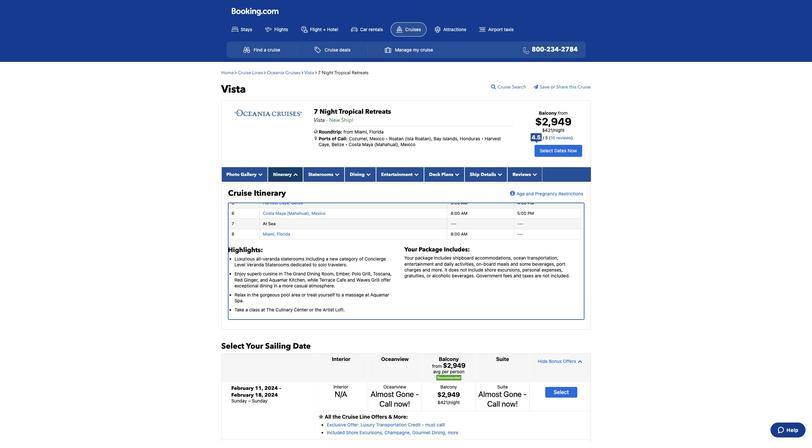 Task type: describe. For each thing, give the bounding box(es) containing it.
oceania
[[267, 70, 284, 76]]

enjoy superb cuisine in the grand dining room, ember, polo grill, toscana, red ginger, and aquamar kitchen, while terrace cafe and waves grill offer exceptional dining in a more casual atmosphere.
[[235, 271, 392, 289]]

miami, florida
[[263, 232, 290, 237]]

0 horizontal spatial costa maya (mahahual), mexico
[[263, 211, 326, 216]]

flight + hotel
[[310, 26, 338, 32]]

recommended image
[[437, 375, 462, 381]]

interior for interior n/a
[[334, 384, 349, 390]]

staterooms
[[281, 256, 305, 262]]

cozumel,
[[349, 136, 369, 141]]

1 horizontal spatial costa maya (mahahual), mexico
[[348, 142, 416, 147]]

included shore excursions, champagne, gourmet dining, more link
[[327, 430, 459, 436]]

1 horizontal spatial not
[[543, 273, 550, 279]]

from for from
[[432, 364, 442, 369]]

4.5
[[532, 134, 541, 141]]

and right age
[[526, 191, 534, 197]]

your package includes: your package includes shipboard accommodations, ocean transportation, entertainment and daily activities, on-board meals and some beverages, port charges and more. it does not include shore excursions, personal expenses, gratuities, or alcoholic beverages. government fees and taxes are not included.
[[405, 246, 570, 279]]

1 horizontal spatial (mahahual),
[[375, 142, 400, 147]]

interior for interior
[[332, 357, 351, 362]]

in inside relax in the gorgeous pool area or treat yourself to a massage at aquamar spa.
[[247, 292, 251, 298]]

and down entertainment
[[423, 267, 431, 273]]

0 horizontal spatial of
[[332, 136, 337, 141]]

1 vertical spatial vista
[[221, 82, 246, 97]]

take
[[235, 307, 244, 313]]

1 horizontal spatial •
[[386, 136, 388, 141]]

while
[[308, 277, 318, 283]]

am for 5:00
[[461, 211, 468, 216]]

0 horizontal spatial belize
[[292, 201, 303, 206]]

1 vertical spatial florida
[[277, 232, 290, 237]]

culinary
[[276, 307, 293, 313]]

--- for 8
[[518, 232, 524, 237]]

and up the excursions,
[[511, 261, 519, 267]]

vista link
[[305, 70, 315, 76]]

february 11, 2024 – february 18, 2024 sunday – sunday
[[231, 385, 281, 404]]

aquamar inside relax in the gorgeous pool area or treat yourself to a massage at aquamar spa.
[[371, 292, 389, 298]]

a inside luxurious all-veranda staterooms including a new category of concierge level veranda staterooms dedicated to solo travelers.
[[326, 256, 329, 262]]

paper plane image
[[534, 85, 540, 89]]

my
[[413, 47, 419, 53]]

category
[[340, 256, 358, 262]]

photo gallery
[[227, 172, 257, 178]]

to inside luxurious all-veranda staterooms including a new category of concierge level veranda staterooms dedicated to solo travelers.
[[313, 262, 317, 268]]

- inside oceanview almost gone - call now!
[[416, 390, 419, 399]]

suite for suite almost gone - call now!
[[498, 384, 508, 390]]

n/a
[[335, 390, 347, 399]]

cruises link
[[391, 22, 427, 37]]

0 horizontal spatial harvest
[[263, 201, 278, 206]]

1 horizontal spatial in
[[274, 283, 278, 289]]

cruise for cruise search
[[498, 84, 511, 90]]

(isla
[[405, 136, 414, 141]]

oceania cruises image
[[233, 109, 303, 117]]

exclusive
[[327, 422, 346, 428]]

travel menu navigation
[[227, 41, 586, 58]]

4:00 pm
[[518, 201, 534, 206]]

1 vertical spatial maya
[[276, 211, 286, 216]]

honduras
[[460, 136, 481, 141]]

offers inside the hide bonus offers link
[[563, 359, 577, 364]]

2 vertical spatial your
[[246, 341, 263, 352]]

including
[[306, 256, 325, 262]]

includes
[[434, 255, 452, 261]]

1 horizontal spatial maya
[[362, 142, 373, 147]]

grill,
[[362, 271, 372, 277]]

dining inside enjoy superb cuisine in the grand dining room, ember, polo grill, toscana, red ginger, and aquamar kitchen, while terrace cafe and waves grill offer exceptional dining in a more casual atmosphere.
[[307, 271, 321, 277]]

ginger,
[[244, 277, 259, 283]]

angle right image for cruise lines
[[264, 70, 266, 75]]

date
[[293, 341, 311, 352]]

call:
[[338, 136, 348, 141]]

superb
[[247, 271, 262, 277]]

$421 inside balcony $2,949 $421 / night
[[438, 400, 448, 405]]

ports of call:
[[319, 136, 348, 141]]

photo gallery button
[[221, 167, 268, 182]]

car rentals link
[[346, 23, 388, 36]]

cuisine
[[263, 271, 278, 277]]

chevron down image for entertainment
[[413, 172, 419, 177]]

deck
[[429, 172, 441, 178]]

caye, inside harvest caye, belize
[[319, 142, 331, 147]]

find a cruise link
[[236, 43, 288, 56]]

1 horizontal spatial harvest caye, belize
[[319, 136, 501, 147]]

exclusive offer: luxury transportation credit - must call! link
[[327, 422, 446, 428]]

0 horizontal spatial caye,
[[279, 201, 290, 206]]

1 sunday from the left
[[231, 398, 247, 404]]

rentals
[[369, 26, 383, 32]]

artist
[[323, 307, 334, 313]]

8:00 am for miami, florida
[[451, 232, 468, 237]]

at sea
[[263, 221, 276, 227]]

select your sailing date
[[221, 341, 311, 352]]

government
[[477, 273, 502, 279]]

call for oceanview almost gone - call now!
[[380, 400, 392, 409]]

dining inside dropdown button
[[350, 172, 365, 178]]

deck plans
[[429, 172, 454, 178]]

treat
[[307, 292, 317, 298]]

info circle image
[[508, 191, 517, 197]]

/ inside balcony from $2,949 $421 / night
[[553, 127, 554, 133]]

the inside relax in the gorgeous pool area or treat yourself to a massage at aquamar spa.
[[252, 292, 259, 298]]

attractions
[[444, 26, 467, 32]]

restrictions
[[559, 191, 584, 197]]

2 vertical spatial $2,949
[[438, 391, 460, 399]]

accommodations,
[[475, 255, 513, 261]]

angle right image for home
[[235, 70, 237, 75]]

activities,
[[455, 261, 475, 267]]

7 for 7 night tropical retreats
[[318, 70, 321, 76]]

harvest inside harvest caye, belize
[[485, 136, 501, 141]]

spa.
[[235, 298, 244, 304]]

0 horizontal spatial from
[[344, 129, 353, 134]]

ship details
[[470, 172, 496, 178]]

tropical for 7 night tropical retreats vista - new ship!
[[339, 107, 364, 116]]

1 horizontal spatial miami,
[[355, 129, 368, 134]]

grill
[[372, 277, 380, 283]]

2 vertical spatial select
[[554, 390, 569, 395]]

staterooms inside dropdown button
[[308, 172, 334, 178]]

solo
[[318, 262, 327, 268]]

dining,
[[432, 430, 447, 436]]

9:00
[[451, 201, 460, 206]]

chevron down image for photo gallery
[[257, 172, 263, 177]]

10
[[551, 135, 556, 140]]

dining
[[260, 283, 273, 289]]

cruise right the this
[[578, 84, 591, 90]]

cruise for find a cruise
[[268, 47, 280, 53]]

cruises inside vista main content
[[285, 70, 301, 76]]

cruise for cruise lines
[[238, 70, 251, 76]]

almost for suite almost gone - call now!
[[479, 390, 502, 399]]

concierge
[[365, 256, 386, 262]]

a inside relax in the gorgeous pool area or treat yourself to a massage at aquamar spa.
[[342, 292, 344, 298]]

8:00 am for costa maya (mahahual), mexico
[[451, 211, 468, 216]]

5 inside the 4.5 / 5 ( 10 reviews )
[[546, 135, 548, 140]]

1 horizontal spatial mexico
[[370, 136, 385, 141]]

1 horizontal spatial belize
[[332, 142, 344, 147]]

0 vertical spatial costa
[[349, 142, 361, 147]]

--- for 7
[[518, 221, 524, 227]]

0 vertical spatial not
[[460, 267, 467, 273]]

1 vertical spatial the
[[315, 307, 322, 313]]

pool
[[281, 292, 290, 298]]

must
[[425, 422, 436, 428]]

cruise deals
[[325, 47, 351, 53]]

chevron down image for staterooms
[[334, 172, 340, 177]]

angle right image for vista
[[315, 70, 317, 75]]

harvest caye, belize link
[[263, 201, 303, 206]]

chevron down image inside reviews dropdown button
[[531, 172, 537, 177]]

cruise up offer: on the left bottom
[[342, 414, 359, 420]]

charges
[[405, 267, 421, 273]]

sailing
[[265, 341, 291, 352]]

level
[[235, 262, 246, 268]]

/ inside balcony $2,949 $421 / night
[[448, 400, 450, 405]]

select for dates
[[540, 148, 553, 154]]

balcony $2,949 $421 / night
[[438, 384, 460, 405]]

cruise lines link
[[238, 70, 263, 76]]

details
[[481, 172, 496, 178]]

2 horizontal spatial in
[[279, 271, 283, 277]]

globe image
[[314, 129, 318, 134]]

gallery
[[241, 172, 257, 178]]

chevron down image for dining
[[365, 172, 371, 177]]

entertainment button
[[376, 167, 424, 182]]

chevron up image for itinerary
[[292, 172, 298, 177]]

cruise for manage my cruise
[[421, 47, 433, 53]]

night inside balcony $2,949 $421 / night
[[450, 400, 460, 405]]

oceania cruises
[[267, 70, 301, 76]]

offer
[[381, 277, 391, 283]]

the for at
[[266, 307, 274, 313]]

cruise search
[[498, 84, 526, 90]]

1 vertical spatial at
[[261, 307, 265, 313]]

2 horizontal spatial •
[[482, 136, 484, 141]]

oceanview almost gone - call now!
[[371, 384, 419, 409]]

loft.
[[336, 307, 345, 313]]

credit
[[408, 422, 421, 428]]

package
[[419, 246, 443, 254]]

1 2024 from the top
[[265, 385, 278, 392]]

1 vertical spatial harvest caye, belize
[[263, 201, 303, 206]]

cruise lines
[[238, 70, 263, 76]]

board
[[484, 261, 496, 267]]

aquamar inside enjoy superb cuisine in the grand dining room, ember, polo grill, toscana, red ginger, and aquamar kitchen, while terrace cafe and waves grill offer exceptional dining in a more casual atmosphere.
[[269, 277, 288, 283]]

miami, florida link
[[263, 232, 290, 237]]

costa maya (mahahual), mexico link
[[263, 211, 326, 216]]

star image
[[319, 415, 324, 420]]

1 vertical spatial itinerary
[[254, 188, 286, 199]]

1 vertical spatial your
[[405, 255, 414, 261]]

now! for oceanview almost gone - call now!
[[394, 400, 410, 409]]

exceptional
[[235, 283, 259, 289]]

2 horizontal spatial the
[[333, 414, 341, 420]]

and up more. on the bottom right
[[435, 261, 443, 267]]

and right fees
[[514, 273, 522, 279]]

oceanview for oceanview almost gone - call now!
[[384, 384, 407, 390]]

waves
[[357, 277, 370, 283]]

kitchen,
[[289, 277, 306, 283]]

taxis
[[504, 26, 514, 32]]



Task type: vqa. For each thing, say whether or not it's contained in the screenshot.
CRUISE LENGTH
no



Task type: locate. For each thing, give the bounding box(es) containing it.
0 horizontal spatial (mahahual),
[[287, 211, 311, 216]]

$2,949 inside balcony from $2,949 avg per person
[[443, 362, 466, 370]]

bay
[[434, 136, 442, 141]]

chevron down image inside ship details dropdown button
[[496, 172, 503, 177]]

1 vertical spatial 5
[[232, 201, 234, 206]]

0 horizontal spatial costa
[[263, 211, 274, 216]]

grand
[[293, 271, 306, 277]]

/ inside the 4.5 / 5 ( 10 reviews )
[[543, 135, 545, 140]]

almost inside suite almost gone - call now!
[[479, 390, 502, 399]]

almost inside oceanview almost gone - call now!
[[371, 390, 394, 399]]

pm
[[528, 201, 534, 206], [528, 211, 534, 216]]

included
[[327, 430, 345, 436]]

2 february from the top
[[231, 392, 254, 399]]

chevron down image for plans
[[454, 172, 460, 177]]

0 vertical spatial harvest caye, belize
[[319, 136, 501, 147]]

stays link
[[227, 23, 258, 36]]

0 horizontal spatial 5
[[232, 201, 234, 206]]

1 horizontal spatial the
[[284, 271, 292, 277]]

staterooms inside luxurious all-veranda staterooms including a new category of concierge level veranda staterooms dedicated to solo travelers.
[[265, 262, 289, 268]]

0 vertical spatial cruises
[[406, 26, 421, 32]]

flights
[[274, 26, 288, 32]]

2 8:00 from the top
[[451, 232, 460, 237]]

in right dining
[[274, 283, 278, 289]]

offer:
[[348, 422, 360, 428]]

balcony down 'recommended' image
[[441, 384, 457, 390]]

1 chevron down image from the left
[[257, 172, 263, 177]]

1 horizontal spatial chevron up image
[[577, 359, 583, 364]]

angle right image for oceania cruises
[[302, 70, 304, 75]]

$421
[[543, 127, 553, 133], [438, 400, 448, 405]]

or inside 'your package includes: your package includes shipboard accommodations, ocean transportation, entertainment and daily activities, on-board meals and some beverages, port charges and more. it does not include shore excursions, personal expenses, gratuities, or alcoholic beverages. government fees and taxes are not included.'
[[427, 273, 431, 279]]

balcony
[[439, 357, 459, 362], [441, 384, 457, 390]]

1 8:00 am from the top
[[451, 211, 468, 216]]

avg
[[433, 369, 441, 375]]

cruise for cruise deals
[[325, 47, 338, 53]]

• right 'honduras'
[[482, 136, 484, 141]]

cruise left deals
[[325, 47, 338, 53]]

2 vertical spatial from
[[432, 364, 442, 369]]

1 pm from the top
[[528, 201, 534, 206]]

ship details button
[[465, 167, 508, 182]]

2 chevron down image from the left
[[496, 172, 503, 177]]

2 gone from the left
[[504, 390, 522, 399]]

2 now! from the left
[[502, 400, 518, 409]]

2 am from the top
[[461, 211, 468, 216]]

not up beverages.
[[460, 267, 467, 273]]

5 left (
[[546, 135, 548, 140]]

1 horizontal spatial more
[[448, 430, 459, 436]]

– right "11,"
[[279, 385, 281, 392]]

balcony from $2,949 $421 / night
[[536, 110, 572, 133]]

7 night tropical retreats vista - new ship!
[[314, 107, 391, 124]]

chevron down image
[[454, 172, 460, 177], [496, 172, 503, 177], [531, 172, 537, 177]]

gourmet
[[413, 430, 431, 436]]

harvest right 'honduras'
[[485, 136, 501, 141]]

home link
[[221, 70, 234, 76]]

800-234-2784 link
[[521, 45, 578, 55]]

area
[[291, 292, 301, 298]]

1 horizontal spatial night
[[554, 127, 565, 133]]

800-
[[532, 45, 547, 54]]

caye, down ports
[[319, 142, 331, 147]]

a left 'massage'
[[342, 292, 344, 298]]

in right relax
[[247, 292, 251, 298]]

0 vertical spatial aquamar
[[269, 277, 288, 283]]

chevron up image inside the hide bonus offers link
[[577, 359, 583, 364]]

1 vertical spatial $2,949
[[443, 362, 466, 370]]

0 horizontal spatial florida
[[277, 232, 290, 237]]

maya down the cozumel,
[[362, 142, 373, 147]]

belize down the call:
[[332, 142, 344, 147]]

sunday down "11,"
[[252, 398, 268, 404]]

chevron up image for hide bonus offers
[[577, 359, 583, 364]]

0 horizontal spatial –
[[248, 398, 251, 404]]

0 horizontal spatial mexico
[[312, 211, 326, 216]]

2 horizontal spatial /
[[553, 127, 554, 133]]

dining button
[[345, 167, 376, 182]]

at inside relax in the gorgeous pool area or treat yourself to a massage at aquamar spa.
[[365, 292, 369, 298]]

relax
[[235, 292, 246, 298]]

veranda
[[247, 262, 264, 268]]

0 vertical spatial maya
[[362, 142, 373, 147]]

0 vertical spatial belize
[[332, 142, 344, 147]]

balcony up per
[[439, 357, 459, 362]]

0 vertical spatial 8:00
[[451, 211, 460, 216]]

of right category
[[359, 256, 364, 262]]

balcony for $2,949
[[441, 384, 457, 390]]

angle right image
[[264, 70, 266, 75], [315, 70, 317, 75]]

lines
[[252, 70, 263, 76]]

hide bonus offers
[[538, 359, 577, 364]]

2024
[[265, 385, 278, 392], [265, 392, 278, 399]]

0 vertical spatial 8:00 am
[[451, 211, 468, 216]]

entertainment
[[405, 261, 434, 267]]

(mahahual), down harvest caye, belize link
[[287, 211, 311, 216]]

february left 18,
[[231, 392, 254, 399]]

2 angle right image from the left
[[302, 70, 304, 75]]

champagne,
[[385, 430, 411, 436]]

am down 9:00 am
[[461, 211, 468, 216]]

your up entertainment
[[405, 255, 414, 261]]

7 inside 7 night tropical retreats vista - new ship!
[[314, 107, 318, 116]]

gone for suite almost gone - call now!
[[504, 390, 522, 399]]

not
[[460, 267, 467, 273], [543, 273, 550, 279]]

luxurious all-veranda staterooms including a new category of concierge level veranda staterooms dedicated to solo travelers.
[[235, 256, 386, 268]]

call inside oceanview almost gone - call now!
[[380, 400, 392, 409]]

oceanview
[[381, 357, 409, 362], [384, 384, 407, 390]]

or left alcoholic
[[427, 273, 431, 279]]

gone inside oceanview almost gone - call now!
[[396, 390, 414, 399]]

balcony inside balcony from $2,949 avg per person
[[439, 357, 459, 362]]

retreats for 7 night tropical retreats
[[352, 70, 369, 76]]

sunday left 18,
[[231, 398, 247, 404]]

include
[[469, 267, 484, 273]]

7 right vista link
[[318, 70, 321, 76]]

gone for oceanview almost gone - call now!
[[396, 390, 414, 399]]

atmosphere.
[[309, 283, 335, 289]]

now! inside oceanview almost gone - call now!
[[394, 400, 410, 409]]

age and pregnancy restrictions link
[[508, 191, 584, 197]]

• down the call:
[[346, 142, 348, 147]]

1 vertical spatial night
[[450, 400, 460, 405]]

search
[[512, 84, 526, 90]]

1 angle right image from the left
[[264, 70, 266, 75]]

line
[[360, 414, 370, 420]]

0 horizontal spatial in
[[247, 292, 251, 298]]

1 am from the top
[[461, 201, 468, 206]]

1 horizontal spatial angle right image
[[302, 70, 304, 75]]

1 angle right image from the left
[[235, 70, 237, 75]]

package
[[415, 255, 433, 261]]

to down including
[[313, 262, 317, 268]]

night down 'recommended' image
[[450, 400, 460, 405]]

cruise left lines
[[238, 70, 251, 76]]

- inside suite almost gone - call now!
[[524, 390, 527, 399]]

3 am from the top
[[461, 232, 468, 237]]

cruise right "my"
[[421, 47, 433, 53]]

manage my cruise button
[[378, 43, 440, 56]]

1 vertical spatial in
[[274, 283, 278, 289]]

the
[[284, 271, 292, 277], [266, 307, 274, 313]]

0 horizontal spatial not
[[460, 267, 467, 273]]

angle right image left vista link
[[302, 70, 304, 75]]

search image
[[491, 84, 498, 89]]

1 vertical spatial caye,
[[279, 201, 290, 206]]

hide
[[538, 359, 548, 364]]

chevron down image
[[257, 172, 263, 177], [334, 172, 340, 177], [365, 172, 371, 177], [413, 172, 419, 177]]

night inside balcony from $2,949 $421 / night
[[554, 127, 565, 133]]

-
[[326, 117, 328, 124], [451, 221, 453, 227], [453, 221, 455, 227], [455, 221, 457, 227], [518, 221, 520, 227], [520, 221, 522, 227], [522, 221, 524, 227], [518, 232, 520, 237], [520, 232, 522, 237], [522, 232, 524, 237], [416, 390, 419, 399], [524, 390, 527, 399], [422, 422, 424, 428]]

your
[[405, 246, 418, 254], [405, 255, 414, 261], [246, 341, 263, 352]]

night for 7 night tropical retreats vista - new ship!
[[320, 107, 338, 116]]

from inside balcony from $2,949 $421 / night
[[558, 110, 568, 116]]

2 cruise from the left
[[421, 47, 433, 53]]

call for suite almost gone - call now!
[[488, 400, 500, 409]]

booking.com home image
[[232, 7, 279, 16]]

$421 up (
[[543, 127, 553, 133]]

hide bonus offers link
[[532, 356, 589, 367]]

your up package
[[405, 246, 418, 254]]

0 horizontal spatial /
[[448, 400, 450, 405]]

2 almost from the left
[[479, 390, 502, 399]]

cruises
[[406, 26, 421, 32], [285, 70, 301, 76]]

0 vertical spatial chevron up image
[[292, 172, 298, 177]]

save or share this cruise
[[540, 84, 591, 90]]

ship!
[[341, 117, 354, 124]]

2 8:00 am from the top
[[451, 232, 468, 237]]

the left artist
[[315, 307, 322, 313]]

exclusive offer: luxury transportation credit - must call! included shore excursions, champagne, gourmet dining, more
[[327, 422, 459, 436]]

1 call from the left
[[380, 400, 392, 409]]

belize up "costa maya (mahahual), mexico" link
[[292, 201, 303, 206]]

8:00 am up includes:
[[451, 232, 468, 237]]

0 vertical spatial –
[[279, 385, 281, 392]]

the for in
[[284, 271, 292, 277]]

february
[[231, 385, 254, 392], [231, 392, 254, 399]]

or inside relax in the gorgeous pool area or treat yourself to a massage at aquamar spa.
[[302, 292, 306, 298]]

oceanview for oceanview
[[381, 357, 409, 362]]

0 vertical spatial more
[[282, 283, 293, 289]]

vista up globe image
[[314, 117, 325, 124]]

tropical for 7 night tropical retreats
[[335, 70, 351, 76]]

1 horizontal spatial caye,
[[319, 142, 331, 147]]

$2,949 for $2,949
[[536, 115, 572, 128]]

balcony inside balcony $2,949 $421 / night
[[441, 384, 457, 390]]

0 vertical spatial (mahahual),
[[375, 142, 400, 147]]

0 horizontal spatial at
[[261, 307, 265, 313]]

a right "find"
[[264, 47, 266, 53]]

offers up exclusive offer: luxury transportation credit - must call! link
[[372, 414, 387, 420]]

cruise down photo gallery
[[228, 188, 252, 199]]

tropical up ship!
[[339, 107, 364, 116]]

angle right image left 7 night tropical retreats
[[315, 70, 317, 75]]

1 cruise from the left
[[268, 47, 280, 53]]

luxurious
[[235, 256, 255, 262]]

your left sailing
[[246, 341, 263, 352]]

pregnancy
[[535, 191, 558, 197]]

1 horizontal spatial select
[[540, 148, 553, 154]]

2 vertical spatial am
[[461, 232, 468, 237]]

am up includes:
[[461, 232, 468, 237]]

$2,949 up 'recommended' image
[[443, 362, 466, 370]]

0 vertical spatial $421
[[543, 127, 553, 133]]

2 2024 from the top
[[265, 392, 278, 399]]

costa maya (mahahual), mexico down roatan
[[348, 142, 416, 147]]

save or share this cruise link
[[534, 84, 591, 90]]

0 horizontal spatial night
[[450, 400, 460, 405]]

aquamar down the grill
[[371, 292, 389, 298]]

to inside relax in the gorgeous pool area or treat yourself to a massage at aquamar spa.
[[336, 292, 341, 298]]

cruise for cruise itinerary
[[228, 188, 252, 199]]

more right the dining,
[[448, 430, 459, 436]]

reviews
[[557, 135, 572, 140]]

0 vertical spatial florida
[[370, 129, 384, 134]]

chevron up image right "bonus"
[[577, 359, 583, 364]]

night inside 7 night tropical retreats vista - new ship!
[[320, 107, 338, 116]]

1 vertical spatial harvest
[[263, 201, 278, 206]]

$2,949 down 'recommended' image
[[438, 391, 460, 399]]

0 horizontal spatial aquamar
[[269, 277, 288, 283]]

suite inside suite almost gone - call now!
[[498, 384, 508, 390]]

1 vertical spatial night
[[320, 107, 338, 116]]

vista down home
[[221, 82, 246, 97]]

or right save
[[551, 84, 556, 90]]

1 horizontal spatial of
[[359, 256, 364, 262]]

casual
[[294, 283, 308, 289]]

0 horizontal spatial harvest caye, belize
[[263, 201, 303, 206]]

1 vertical spatial miami,
[[263, 232, 276, 237]]

photo
[[227, 172, 240, 178]]

chevron down image inside deck plans dropdown button
[[454, 172, 460, 177]]

cruise right "find"
[[268, 47, 280, 53]]

cruise deals link
[[308, 43, 358, 56]]

0 vertical spatial your
[[405, 246, 418, 254]]

8:00 for miami, florida
[[451, 232, 460, 237]]

manage my cruise
[[395, 47, 433, 53]]

am for 4:00
[[461, 201, 468, 206]]

1 vertical spatial costa
[[263, 211, 274, 216]]

map marker image
[[315, 136, 317, 141]]

0 vertical spatial vista
[[305, 70, 314, 76]]

the left culinary
[[266, 307, 274, 313]]

of
[[332, 136, 337, 141], [359, 256, 364, 262]]

caye, up "costa maya (mahahual), mexico" link
[[279, 201, 290, 206]]

pm for 4:00 pm
[[528, 201, 534, 206]]

vista right oceania cruises link
[[305, 70, 314, 76]]

car
[[360, 26, 368, 32]]

1 chevron down image from the left
[[454, 172, 460, 177]]

0 vertical spatial mexico
[[370, 136, 385, 141]]

0 vertical spatial interior
[[332, 357, 351, 362]]

miami,
[[355, 129, 368, 134], [263, 232, 276, 237]]

from left per
[[432, 364, 442, 369]]

/ up the 4.5 / 5 ( 10 reviews )
[[553, 127, 554, 133]]

2 sunday from the left
[[252, 398, 268, 404]]

retreats inside 7 night tropical retreats vista - new ship!
[[365, 107, 391, 116]]

of inside luxurious all-veranda staterooms including a new category of concierge level veranda staterooms dedicated to solo travelers.
[[359, 256, 364, 262]]

1 february from the top
[[231, 385, 254, 392]]

$421 up call!
[[438, 400, 448, 405]]

florida
[[370, 129, 384, 134], [277, 232, 290, 237]]

- inside 7 night tropical retreats vista - new ship!
[[326, 117, 328, 124]]

oceanview inside oceanview almost gone - call now!
[[384, 384, 407, 390]]

– left 18,
[[248, 398, 251, 404]]

more inside enjoy superb cuisine in the grand dining room, ember, polo grill, toscana, red ginger, and aquamar kitchen, while terrace cafe and waves grill offer exceptional dining in a more casual atmosphere.
[[282, 283, 293, 289]]

1 vertical spatial 8:00 am
[[451, 232, 468, 237]]

suite for suite
[[496, 357, 509, 362]]

from inside balcony from $2,949 avg per person
[[432, 364, 442, 369]]

vista inside 7 night tropical retreats vista - new ship!
[[314, 117, 325, 124]]

vista main content
[[218, 65, 594, 442]]

0 vertical spatial oceanview
[[381, 357, 409, 362]]

1 horizontal spatial offers
[[563, 359, 577, 364]]

maya down harvest caye, belize link
[[276, 211, 286, 216]]

travelers.
[[328, 262, 348, 268]]

0 vertical spatial tropical
[[335, 70, 351, 76]]

0 vertical spatial staterooms
[[308, 172, 334, 178]]

0 horizontal spatial the
[[266, 307, 274, 313]]

(
[[549, 135, 551, 140]]

7 down 6
[[232, 221, 234, 227]]

port
[[557, 261, 566, 267]]

and up dining
[[260, 277, 268, 283]]

1 now! from the left
[[394, 400, 410, 409]]

0 horizontal spatial more
[[282, 283, 293, 289]]

1 vertical spatial mexico
[[401, 142, 416, 147]]

- inside exclusive offer: luxury transportation credit - must call! included shore excursions, champagne, gourmet dining, more
[[422, 422, 424, 428]]

1 vertical spatial costa maya (mahahual), mexico
[[263, 211, 326, 216]]

8:00 for costa maya (mahahual), mexico
[[451, 211, 460, 216]]

chevron down image inside 'photo gallery' dropdown button
[[257, 172, 263, 177]]

$421 inside balcony from $2,949 $421 / night
[[543, 127, 553, 133]]

relax in the gorgeous pool area or treat yourself to a massage at aquamar spa.
[[235, 292, 389, 304]]

the down exceptional
[[252, 292, 259, 298]]

ocean
[[514, 255, 526, 261]]

a up pool
[[279, 283, 281, 289]]

1 almost from the left
[[371, 390, 394, 399]]

0 vertical spatial balcony
[[439, 357, 459, 362]]

7 for 7 night tropical retreats vista - new ship!
[[314, 107, 318, 116]]

1 vertical spatial 8:00
[[451, 232, 460, 237]]

costa maya (mahahual), mexico down harvest caye, belize link
[[263, 211, 326, 216]]

pm right 5:00 at the right
[[528, 211, 534, 216]]

0 horizontal spatial •
[[346, 142, 348, 147]]

now! for suite almost gone - call now!
[[502, 400, 518, 409]]

angle right image right lines
[[264, 70, 266, 75]]

0 vertical spatial itinerary
[[273, 172, 292, 178]]

roatan
[[389, 136, 404, 141]]

from right balcony
[[558, 110, 568, 116]]

0 horizontal spatial call
[[380, 400, 392, 409]]

2 horizontal spatial select
[[554, 390, 569, 395]]

1 vertical spatial pm
[[528, 211, 534, 216]]

1 8:00 from the top
[[451, 211, 460, 216]]

a inside enjoy superb cuisine in the grand dining room, ember, polo grill, toscana, red ginger, and aquamar kitchen, while terrace cafe and waves grill offer exceptional dining in a more casual atmosphere.
[[279, 283, 281, 289]]

$2,949 for from
[[443, 362, 466, 370]]

+
[[323, 26, 326, 32]]

2024 right "11,"
[[265, 385, 278, 392]]

1 horizontal spatial cruise
[[421, 47, 433, 53]]

• left roatan
[[386, 136, 388, 141]]

0 horizontal spatial the
[[252, 292, 259, 298]]

0 horizontal spatial now!
[[394, 400, 410, 409]]

&
[[389, 414, 392, 420]]

cruises up manage my cruise
[[406, 26, 421, 32]]

1 vertical spatial chevron up image
[[577, 359, 583, 364]]

now! inside suite almost gone - call now!
[[502, 400, 518, 409]]

a inside navigation
[[264, 47, 266, 53]]

2 call from the left
[[488, 400, 500, 409]]

more:
[[394, 414, 408, 420]]

0 horizontal spatial staterooms
[[265, 262, 289, 268]]

1 vertical spatial cruises
[[285, 70, 301, 76]]

and down polo
[[348, 277, 355, 283]]

chevron down image left 'ship'
[[454, 172, 460, 177]]

1 horizontal spatial gone
[[504, 390, 522, 399]]

4 chevron down image from the left
[[413, 172, 419, 177]]

chevron down image inside staterooms dropdown button
[[334, 172, 340, 177]]

a right take
[[246, 307, 248, 313]]

shore
[[346, 430, 358, 436]]

tropical inside 7 night tropical retreats vista - new ship!
[[339, 107, 364, 116]]

reviews
[[513, 172, 531, 178]]

0 vertical spatial select
[[540, 148, 553, 154]]

1 horizontal spatial chevron down image
[[496, 172, 503, 177]]

cruise
[[325, 47, 338, 53], [238, 70, 251, 76], [498, 84, 511, 90], [578, 84, 591, 90], [228, 188, 252, 199], [342, 414, 359, 420]]

at right class
[[261, 307, 265, 313]]

1 horizontal spatial costa
[[349, 142, 361, 147]]

chevron down image left deck
[[413, 172, 419, 177]]

more inside exclusive offer: luxury transportation credit - must call! included shore excursions, champagne, gourmet dining, more
[[448, 430, 459, 436]]

cruise inside travel menu navigation
[[325, 47, 338, 53]]

0 horizontal spatial dining
[[307, 271, 321, 277]]

chevron up image
[[292, 172, 298, 177], [577, 359, 583, 364]]

february left "11,"
[[231, 385, 254, 392]]

at right 'massage'
[[365, 292, 369, 298]]

offers right "bonus"
[[563, 359, 577, 364]]

1 gone from the left
[[396, 390, 414, 399]]

gone inside suite almost gone - call now!
[[504, 390, 522, 399]]

–
[[279, 385, 281, 392], [248, 398, 251, 404]]

8:00 up includes:
[[451, 232, 460, 237]]

2 chevron down image from the left
[[334, 172, 340, 177]]

call inside suite almost gone - call now!
[[488, 400, 500, 409]]

chevron down image up 'age and pregnancy restrictions' link
[[531, 172, 537, 177]]

8:00 am down 9:00 am
[[451, 211, 468, 216]]

more up pool
[[282, 283, 293, 289]]

select for your
[[221, 341, 244, 352]]

am
[[461, 201, 468, 206], [461, 211, 468, 216], [461, 232, 468, 237]]

0 horizontal spatial miami,
[[263, 232, 276, 237]]

balcony for from
[[439, 357, 459, 362]]

class
[[249, 307, 260, 313]]

the inside enjoy superb cuisine in the grand dining room, ember, polo grill, toscana, red ginger, and aquamar kitchen, while terrace cafe and waves grill offer exceptional dining in a more casual atmosphere.
[[284, 271, 292, 277]]

3 chevron down image from the left
[[365, 172, 371, 177]]

cruises left vista link
[[285, 70, 301, 76]]

7 night tropical retreats
[[318, 70, 369, 76]]

night for 7 night tropical retreats
[[322, 70, 334, 76]]

0 vertical spatial night
[[554, 127, 565, 133]]

mexico
[[370, 136, 385, 141], [401, 142, 416, 147], [312, 211, 326, 216]]

pm right 4:00
[[528, 201, 534, 206]]

1 horizontal spatial cruises
[[406, 26, 421, 32]]

yourself
[[318, 292, 335, 298]]

2 pm from the top
[[528, 211, 534, 216]]

a left "new" at the left bottom
[[326, 256, 329, 262]]

or right area
[[302, 292, 306, 298]]

chevron down image inside dining dropdown button
[[365, 172, 371, 177]]

retreats for 7 night tropical retreats vista - new ship!
[[365, 107, 391, 116]]

night up new
[[320, 107, 338, 116]]

balcony from $2,949 avg per person
[[432, 357, 466, 375]]

1 horizontal spatial –
[[279, 385, 281, 392]]

new
[[330, 256, 338, 262]]

gratuities,
[[405, 273, 426, 279]]

angle right image
[[235, 70, 237, 75], [302, 70, 304, 75]]

night up 10 reviews link
[[554, 127, 565, 133]]

pm for 5:00 pm
[[528, 211, 534, 216]]

not right are
[[543, 273, 550, 279]]

0 horizontal spatial angle right image
[[264, 70, 266, 75]]

7 for 7
[[232, 221, 234, 227]]

2024 right 18,
[[265, 392, 278, 399]]

dedicated
[[291, 262, 312, 268]]

chevron down image for details
[[496, 172, 503, 177]]

chevron down image left reviews at the right of page
[[496, 172, 503, 177]]

1 vertical spatial 7
[[314, 107, 318, 116]]

to right yourself
[[336, 292, 341, 298]]

itinerary inside dropdown button
[[273, 172, 292, 178]]

0 horizontal spatial gone
[[396, 390, 414, 399]]

chevron down image inside entertainment dropdown button
[[413, 172, 419, 177]]

5:00
[[518, 211, 527, 216]]

select          dates now
[[540, 148, 577, 154]]

1 vertical spatial –
[[248, 398, 251, 404]]

0 horizontal spatial sunday
[[231, 398, 247, 404]]

am right 9:00
[[461, 201, 468, 206]]

costa down the cozumel,
[[349, 142, 361, 147]]

8:00 am
[[451, 211, 468, 216], [451, 232, 468, 237]]

1 vertical spatial offers
[[372, 414, 387, 420]]

alcoholic
[[432, 273, 451, 279]]

3 chevron down image from the left
[[531, 172, 537, 177]]

or right center
[[309, 307, 314, 313]]

almost for oceanview almost gone - call now!
[[371, 390, 394, 399]]

chevron up image left staterooms dropdown button
[[292, 172, 298, 177]]

cruise inside dropdown button
[[421, 47, 433, 53]]

2 angle right image from the left
[[315, 70, 317, 75]]

0 horizontal spatial angle right image
[[235, 70, 237, 75]]

0 vertical spatial miami,
[[355, 129, 368, 134]]

staterooms
[[308, 172, 334, 178], [265, 262, 289, 268]]

plans
[[442, 172, 454, 178]]

1 vertical spatial interior
[[334, 384, 349, 390]]

chevron up image inside itinerary dropdown button
[[292, 172, 298, 177]]

from for $2,949
[[558, 110, 568, 116]]

tropical
[[335, 70, 351, 76], [339, 107, 364, 116]]



